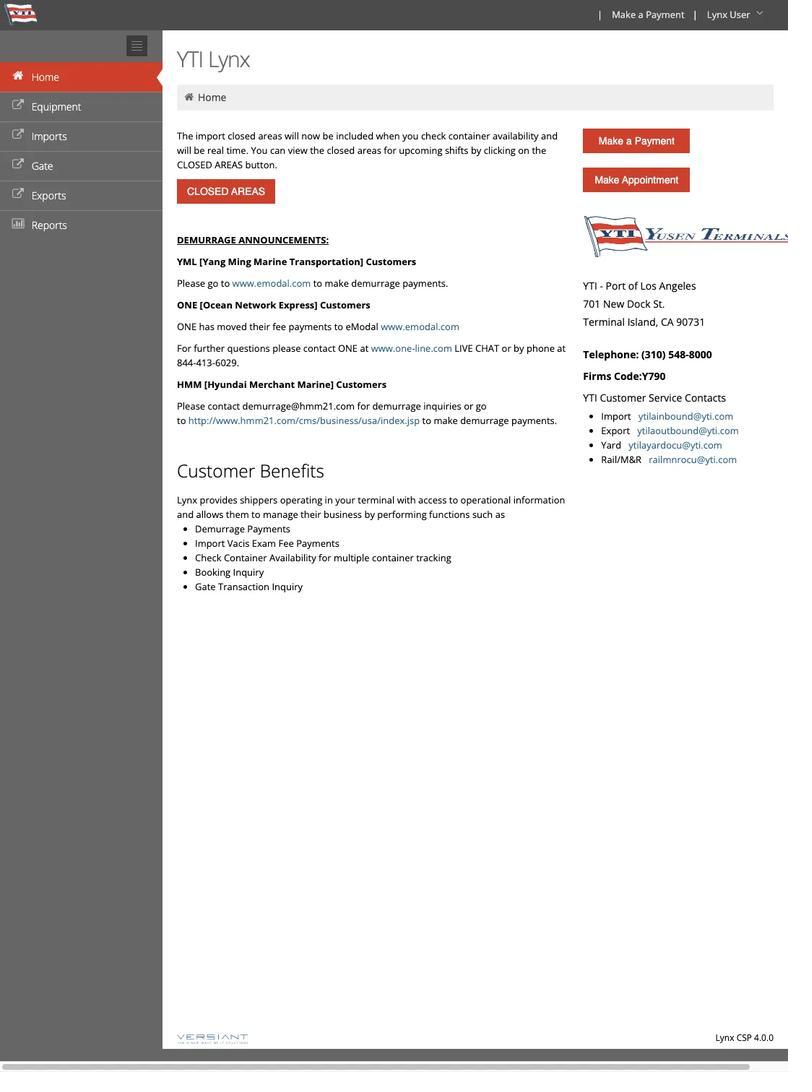 Task type: describe. For each thing, give the bounding box(es) containing it.
clicking
[[484, 144, 516, 157]]

angeles
[[660, 279, 696, 293]]

payments
[[289, 320, 332, 333]]

or inside the please contact demurrage@hmm21.com for demurrage inquiries or go to
[[464, 400, 474, 413]]

information
[[514, 494, 566, 507]]

st.
[[653, 297, 665, 311]]

business
[[324, 508, 362, 521]]

make for make a payment link to the bottom
[[599, 135, 624, 147]]

0 vertical spatial payments.
[[403, 277, 448, 290]]

by inside lynx provides shippers operating in your terminal with access to operational information and allows them to manage their business by performing functions such as demurrage payments import vacis exam fee payments check container availability for multiple container tracking booking inquiry gate transaction inquiry
[[365, 508, 375, 521]]

railmnrocu@yti.com
[[649, 453, 737, 466]]

upcoming
[[399, 144, 443, 157]]

-
[[600, 279, 603, 293]]

1 horizontal spatial payments
[[296, 537, 340, 550]]

the import closed areas will now be included when you check container availability and will be real time.  you can view the closed areas for upcoming shifts by clicking on the closed areas button.
[[177, 129, 558, 171]]

express]
[[279, 298, 318, 312]]

performing
[[377, 508, 427, 521]]

1 horizontal spatial home link
[[198, 90, 227, 104]]

allows
[[196, 508, 224, 521]]

0 vertical spatial contact
[[303, 342, 336, 355]]

http://www.hmm21.com/cms/business/usa/index.jsp link
[[189, 414, 420, 427]]

1 | from the left
[[598, 8, 603, 21]]

by inside the import closed areas will now be included when you check container availability and will be real time.  you can view the closed areas for upcoming shifts by clicking on the closed areas button.
[[471, 144, 482, 157]]

los
[[641, 279, 657, 293]]

1 horizontal spatial be
[[323, 129, 334, 142]]

imports link
[[0, 121, 163, 151]]

0 horizontal spatial gate
[[32, 159, 53, 173]]

0 horizontal spatial customer
[[177, 459, 255, 483]]

[hyundai
[[204, 378, 247, 391]]

yml [yang ming marine transportation] customers
[[177, 255, 417, 268]]

customer benefits
[[177, 459, 324, 483]]

access
[[418, 494, 447, 507]]

customers for hmm [hyundai merchant marine] customers
[[336, 378, 387, 391]]

1 the from the left
[[310, 144, 325, 157]]

1 vertical spatial closed
[[327, 144, 355, 157]]

terminal
[[584, 315, 625, 329]]

reports link
[[0, 210, 163, 240]]

to left emodal
[[334, 320, 343, 333]]

external link image for exports
[[11, 189, 25, 199]]

lynx user
[[707, 8, 751, 21]]

2 the from the left
[[532, 144, 547, 157]]

make for make appointment link
[[595, 174, 620, 186]]

one has moved their fee payments to emodal www.emodal.com
[[177, 320, 460, 333]]

line.com
[[415, 342, 452, 355]]

0 horizontal spatial go
[[208, 277, 219, 290]]

0 vertical spatial make
[[612, 8, 636, 21]]

ytilainbound@yti.com
[[639, 410, 734, 423]]

1 horizontal spatial a
[[639, 8, 644, 21]]

[yang
[[200, 255, 226, 268]]

shippers
[[240, 494, 278, 507]]

413-
[[196, 356, 215, 369]]

1 horizontal spatial make
[[434, 414, 458, 427]]

701
[[584, 297, 601, 311]]

for inside the import closed areas will now be included when you check container availability and will be real time.  you can view the closed areas for upcoming shifts by clicking on the closed areas button.
[[384, 144, 397, 157]]

hmm [hyundai merchant marine] customers
[[177, 378, 387, 391]]

contacts
[[685, 391, 726, 405]]

0 vertical spatial areas
[[258, 129, 282, 142]]

questions
[[227, 342, 270, 355]]

please for please go to www.emodal.com to make demurrage payments.
[[177, 277, 205, 290]]

lynx for lynx csp 4.0.0
[[716, 1032, 735, 1044]]

0 vertical spatial customers
[[366, 255, 417, 268]]

make appointment link
[[584, 168, 690, 192]]

1 vertical spatial inquiry
[[272, 580, 303, 593]]

go inside the please contact demurrage@hmm21.com for demurrage inquiries or go to
[[476, 400, 487, 413]]

one for one [ocean network express] customers
[[177, 298, 197, 312]]

yti customer service contacts
[[584, 391, 726, 405]]

yti for yti - port of los angeles 701 new dock st. terminal island, ca 90731
[[584, 279, 598, 293]]

1 at from the left
[[360, 342, 369, 355]]

reports
[[32, 218, 67, 232]]

ytilayardocu@yti.com
[[629, 439, 723, 452]]

and inside the import closed areas will now be included when you check container availability and will be real time.  you can view the closed areas for upcoming shifts by clicking on the closed areas button.
[[541, 129, 558, 142]]

demurrage
[[195, 523, 245, 536]]

marine]
[[297, 378, 334, 391]]

yti - port of los angeles 701 new dock st. terminal island, ca 90731
[[584, 279, 706, 329]]

live chat or by phone at 844-413-6029.
[[177, 342, 566, 369]]

announcements:
[[239, 233, 329, 246]]

0 horizontal spatial payments
[[247, 523, 291, 536]]

yti lynx
[[177, 44, 250, 74]]

2 vertical spatial one
[[338, 342, 358, 355]]

0 vertical spatial demurrage
[[351, 277, 400, 290]]

firms code:y790
[[584, 369, 666, 383]]

1 horizontal spatial payments.
[[512, 414, 557, 427]]

yti for yti customer service contacts
[[584, 391, 598, 405]]

90731
[[677, 315, 706, 329]]

home image
[[11, 71, 25, 81]]

1 horizontal spatial import
[[602, 410, 631, 423]]

user
[[730, 8, 751, 21]]

0 horizontal spatial www.emodal.com
[[232, 277, 311, 290]]

0 vertical spatial inquiry
[[233, 566, 264, 579]]

code:y790
[[614, 369, 666, 383]]

0 vertical spatial make a payment
[[612, 8, 685, 21]]

exports
[[32, 189, 66, 202]]

844-
[[177, 356, 196, 369]]

telephone:
[[584, 348, 639, 361]]

moved
[[217, 320, 247, 333]]

export
[[602, 424, 635, 437]]

transaction
[[218, 580, 270, 593]]

by inside 'live chat or by phone at 844-413-6029.'
[[514, 342, 524, 355]]

on
[[518, 144, 530, 157]]

www.one-line.com link
[[371, 342, 452, 355]]

gate link
[[0, 151, 163, 181]]

real
[[207, 144, 224, 157]]

exports link
[[0, 181, 163, 210]]

you
[[251, 144, 268, 157]]

0 horizontal spatial their
[[250, 320, 270, 333]]

inquiries
[[424, 400, 462, 413]]

merchant
[[249, 378, 295, 391]]

0 vertical spatial make a payment link
[[606, 0, 690, 30]]

gate inside lynx provides shippers operating in your terminal with access to operational information and allows them to manage their business by performing functions such as demurrage payments import vacis exam fee payments check container availability for multiple container tracking booking inquiry gate transaction inquiry
[[195, 580, 216, 593]]

equipment
[[32, 100, 81, 113]]

548-
[[669, 348, 689, 361]]

in
[[325, 494, 333, 507]]

your
[[336, 494, 355, 507]]

benefits
[[260, 459, 324, 483]]

demurrage inside the please contact demurrage@hmm21.com for demurrage inquiries or go to
[[372, 400, 421, 413]]

ytilainbound@yti.com link
[[639, 410, 734, 423]]

as
[[496, 508, 505, 521]]

1 horizontal spatial will
[[285, 129, 299, 142]]

bar chart image
[[11, 219, 25, 229]]

demurrage
[[177, 233, 236, 246]]

railmnrocu@yti.com link
[[649, 453, 737, 466]]

ming
[[228, 255, 251, 268]]

angle down image
[[753, 8, 768, 18]]

ytilayardocu@yti.com link
[[629, 439, 723, 452]]

2 | from the left
[[693, 8, 698, 21]]

service
[[649, 391, 683, 405]]

of
[[629, 279, 638, 293]]

home image
[[183, 92, 196, 102]]

phone
[[527, 342, 555, 355]]

has
[[199, 320, 215, 333]]

import
[[196, 129, 225, 142]]



Task type: locate. For each thing, give the bounding box(es) containing it.
yti
[[177, 44, 203, 74], [584, 279, 598, 293], [584, 391, 598, 405]]

demurrage up http://www.hmm21.com/cms/business/usa/index.jsp to make demurrage payments.
[[372, 400, 421, 413]]

button.
[[245, 158, 277, 171]]

or right inquiries
[[464, 400, 474, 413]]

to down inquiries
[[422, 414, 431, 427]]

demurrage up emodal
[[351, 277, 400, 290]]

areas up can
[[258, 129, 282, 142]]

and left the allows
[[177, 508, 194, 521]]

check
[[421, 129, 446, 142]]

0 horizontal spatial areas
[[258, 129, 282, 142]]

container
[[224, 551, 267, 564]]

1 horizontal spatial contact
[[303, 342, 336, 355]]

0 horizontal spatial home link
[[0, 62, 163, 92]]

at down emodal
[[360, 342, 369, 355]]

1 horizontal spatial inquiry
[[272, 580, 303, 593]]

0 vertical spatial make
[[325, 277, 349, 290]]

chat
[[476, 342, 500, 355]]

gate right external link icon
[[32, 159, 53, 173]]

demurrage@hmm21.com
[[243, 400, 355, 413]]

for left multiple
[[319, 551, 331, 564]]

operating
[[280, 494, 323, 507]]

external link image inside imports "link"
[[11, 130, 25, 140]]

multiple
[[334, 551, 370, 564]]

for inside lynx provides shippers operating in your terminal with access to operational information and allows them to manage their business by performing functions such as demurrage payments import vacis exam fee payments check container availability for multiple container tracking booking inquiry gate transaction inquiry
[[319, 551, 331, 564]]

go down [yang
[[208, 277, 219, 290]]

their inside lynx provides shippers operating in your terminal with access to operational information and allows them to manage their business by performing functions such as demurrage payments import vacis exam fee payments check container availability for multiple container tracking booking inquiry gate transaction inquiry
[[301, 508, 321, 521]]

0 vertical spatial www.emodal.com link
[[232, 277, 311, 290]]

www.emodal.com link down marine
[[232, 277, 311, 290]]

0 vertical spatial gate
[[32, 159, 53, 173]]

one left [ocean
[[177, 298, 197, 312]]

to down the "shippers"
[[252, 508, 261, 521]]

customers down 'live chat or by phone at 844-413-6029.'
[[336, 378, 387, 391]]

0 horizontal spatial |
[[598, 8, 603, 21]]

0 vertical spatial yti
[[177, 44, 203, 74]]

port
[[606, 279, 626, 293]]

one down emodal
[[338, 342, 358, 355]]

customers right transportation]
[[366, 255, 417, 268]]

0 vertical spatial www.emodal.com
[[232, 277, 311, 290]]

0 vertical spatial customer
[[600, 391, 646, 405]]

container inside lynx provides shippers operating in your terminal with access to operational information and allows them to manage their business by performing functions such as demurrage payments import vacis exam fee payments check container availability for multiple container tracking booking inquiry gate transaction inquiry
[[372, 551, 414, 564]]

go
[[208, 277, 219, 290], [476, 400, 487, 413]]

0 horizontal spatial contact
[[208, 400, 240, 413]]

www.emodal.com down marine
[[232, 277, 311, 290]]

external link image for equipment
[[11, 100, 25, 111]]

1 horizontal spatial their
[[301, 508, 321, 521]]

1 vertical spatial gate
[[195, 580, 216, 593]]

3 external link image from the top
[[11, 189, 25, 199]]

2 please from the top
[[177, 400, 205, 413]]

will
[[285, 129, 299, 142], [177, 144, 191, 157]]

1 vertical spatial areas
[[358, 144, 382, 157]]

external link image
[[11, 160, 25, 170]]

make appointment
[[595, 174, 679, 186]]

the
[[177, 129, 193, 142]]

0 vertical spatial closed
[[228, 129, 256, 142]]

will down 'the'
[[177, 144, 191, 157]]

import inside lynx provides shippers operating in your terminal with access to operational information and allows them to manage their business by performing functions such as demurrage payments import vacis exam fee payments check container availability for multiple container tracking booking inquiry gate transaction inquiry
[[195, 537, 225, 550]]

ytilaoutbound@yti.com
[[638, 424, 739, 437]]

please for please contact demurrage@hmm21.com for demurrage inquiries or go to
[[177, 400, 205, 413]]

2 external link image from the top
[[11, 130, 25, 140]]

0 vertical spatial a
[[639, 8, 644, 21]]

external link image inside equipment link
[[11, 100, 25, 111]]

0 vertical spatial their
[[250, 320, 270, 333]]

0 horizontal spatial import
[[195, 537, 225, 550]]

0 horizontal spatial will
[[177, 144, 191, 157]]

demurrage
[[351, 277, 400, 290], [372, 400, 421, 413], [460, 414, 509, 427]]

make down inquiries
[[434, 414, 458, 427]]

lynx csp 4.0.0
[[716, 1032, 774, 1044]]

to down transportation]
[[313, 277, 322, 290]]

lynx user link
[[701, 0, 773, 30]]

lynx
[[707, 8, 728, 21], [208, 44, 250, 74], [177, 494, 197, 507], [716, 1032, 735, 1044]]

fee
[[273, 320, 286, 333]]

1 external link image from the top
[[11, 100, 25, 111]]

www.emodal.com link for one has moved their fee payments to emodal www.emodal.com
[[381, 320, 460, 333]]

0 horizontal spatial by
[[365, 508, 375, 521]]

ytilaoutbound@yti.com link
[[638, 424, 739, 437]]

vacis
[[227, 537, 250, 550]]

hmm
[[177, 378, 202, 391]]

home link
[[0, 62, 163, 92], [198, 90, 227, 104]]

contact
[[303, 342, 336, 355], [208, 400, 240, 413]]

please inside the please contact demurrage@hmm21.com for demurrage inquiries or go to
[[177, 400, 205, 413]]

1 horizontal spatial home
[[198, 90, 227, 104]]

0 vertical spatial and
[[541, 129, 558, 142]]

closed down 'included'
[[327, 144, 355, 157]]

appointment
[[622, 174, 679, 186]]

and right availability
[[541, 129, 558, 142]]

0 vertical spatial for
[[384, 144, 397, 157]]

one for one has moved their fee payments to emodal www.emodal.com
[[177, 320, 197, 333]]

external link image up 'bar chart' image
[[11, 189, 25, 199]]

customers for one [ocean network express] customers
[[320, 298, 371, 312]]

1 vertical spatial go
[[476, 400, 487, 413]]

the
[[310, 144, 325, 157], [532, 144, 547, 157]]

further
[[194, 342, 225, 355]]

1 horizontal spatial the
[[532, 144, 547, 157]]

for down when
[[384, 144, 397, 157]]

1 horizontal spatial areas
[[358, 144, 382, 157]]

www.one-
[[371, 342, 415, 355]]

contact down the [hyundai
[[208, 400, 240, 413]]

1 horizontal spatial or
[[502, 342, 512, 355]]

0 horizontal spatial payments.
[[403, 277, 448, 290]]

container left the tracking at the right of the page
[[372, 551, 414, 564]]

external link image
[[11, 100, 25, 111], [11, 130, 25, 140], [11, 189, 25, 199]]

rail/m&r
[[602, 453, 647, 466]]

www.emodal.com link up www.one-line.com "link"
[[381, 320, 460, 333]]

yti inside yti - port of los angeles 701 new dock st. terminal island, ca 90731
[[584, 279, 598, 293]]

0 vertical spatial external link image
[[11, 100, 25, 111]]

1 vertical spatial be
[[194, 144, 205, 157]]

or
[[502, 342, 512, 355], [464, 400, 474, 413]]

1 vertical spatial www.emodal.com link
[[381, 320, 460, 333]]

new
[[603, 297, 625, 311]]

1 vertical spatial import
[[195, 537, 225, 550]]

inquiry
[[233, 566, 264, 579], [272, 580, 303, 593]]

2 vertical spatial for
[[319, 551, 331, 564]]

closed up time. on the left top of page
[[228, 129, 256, 142]]

0 horizontal spatial the
[[310, 144, 325, 157]]

versiant image
[[177, 1034, 248, 1045]]

make down transportation]
[[325, 277, 349, 290]]

2 vertical spatial customers
[[336, 378, 387, 391]]

be up closed on the left
[[194, 144, 205, 157]]

customer up provides
[[177, 459, 255, 483]]

payment up appointment
[[635, 135, 675, 147]]

exam
[[252, 537, 276, 550]]

contact down the "one has moved their fee payments to emodal www.emodal.com"
[[303, 342, 336, 355]]

0 vertical spatial container
[[449, 129, 490, 142]]

1 please from the top
[[177, 277, 205, 290]]

to down hmm
[[177, 414, 186, 427]]

1 vertical spatial will
[[177, 144, 191, 157]]

home right home image
[[198, 90, 227, 104]]

closed
[[177, 158, 212, 171]]

when
[[376, 129, 400, 142]]

them
[[226, 508, 249, 521]]

the down now
[[310, 144, 325, 157]]

please contact demurrage@hmm21.com for demurrage inquiries or go to
[[177, 400, 487, 427]]

terminal
[[358, 494, 395, 507]]

0 horizontal spatial inquiry
[[233, 566, 264, 579]]

0 horizontal spatial or
[[464, 400, 474, 413]]

or right chat
[[502, 342, 512, 355]]

by left phone
[[514, 342, 524, 355]]

the right on
[[532, 144, 547, 157]]

container inside the import closed areas will now be included when you check container availability and will be real time.  you can view the closed areas for upcoming shifts by clicking on the closed areas button.
[[449, 129, 490, 142]]

demurrage down inquiries
[[460, 414, 509, 427]]

0 vertical spatial or
[[502, 342, 512, 355]]

0 horizontal spatial home
[[32, 70, 59, 84]]

to up [ocean
[[221, 277, 230, 290]]

1 vertical spatial make
[[434, 414, 458, 427]]

inquiry down container
[[233, 566, 264, 579]]

1 vertical spatial or
[[464, 400, 474, 413]]

marine
[[254, 255, 287, 268]]

be right now
[[323, 129, 334, 142]]

lynx inside lynx provides shippers operating in your terminal with access to operational information and allows them to manage their business by performing functions such as demurrage payments import vacis exam fee payments check container availability for multiple container tracking booking inquiry gate transaction inquiry
[[177, 494, 197, 507]]

customer down firms code:y790
[[600, 391, 646, 405]]

6029.
[[215, 356, 239, 369]]

None submit
[[177, 179, 275, 204]]

1 horizontal spatial www.emodal.com
[[381, 320, 460, 333]]

fee
[[279, 537, 294, 550]]

1 vertical spatial a
[[627, 135, 632, 147]]

with
[[397, 494, 416, 507]]

yti left -
[[584, 279, 598, 293]]

1 horizontal spatial gate
[[195, 580, 216, 593]]

1 vertical spatial payment
[[635, 135, 675, 147]]

yti down firms
[[584, 391, 598, 405]]

or inside 'live chat or by phone at 844-413-6029.'
[[502, 342, 512, 355]]

www.emodal.com link for to make demurrage payments.
[[232, 277, 311, 290]]

0 vertical spatial by
[[471, 144, 482, 157]]

import ytilainbound@yti.com
[[602, 410, 734, 423]]

1 vertical spatial make a payment link
[[584, 129, 690, 153]]

functions
[[429, 508, 470, 521]]

at right phone
[[557, 342, 566, 355]]

lynx provides shippers operating in your terminal with access to operational information and allows them to manage their business by performing functions such as demurrage payments import vacis exam fee payments check container availability for multiple container tracking booking inquiry gate transaction inquiry
[[177, 494, 566, 593]]

customers
[[366, 255, 417, 268], [320, 298, 371, 312], [336, 378, 387, 391]]

1 vertical spatial one
[[177, 320, 197, 333]]

external link image down home icon
[[11, 100, 25, 111]]

0 horizontal spatial container
[[372, 551, 414, 564]]

lynx for lynx user
[[707, 8, 728, 21]]

import up check
[[195, 537, 225, 550]]

1 horizontal spatial |
[[693, 8, 698, 21]]

for up http://www.hmm21.com/cms/business/usa/index.jsp to make demurrage payments.
[[357, 400, 370, 413]]

www.emodal.com up www.one-line.com "link"
[[381, 320, 460, 333]]

yti for yti lynx
[[177, 44, 203, 74]]

check
[[195, 551, 222, 564]]

8000
[[689, 348, 712, 361]]

4.0.0
[[755, 1032, 774, 1044]]

for inside the please contact demurrage@hmm21.com for demurrage inquiries or go to
[[357, 400, 370, 413]]

0 horizontal spatial a
[[627, 135, 632, 147]]

be
[[323, 129, 334, 142], [194, 144, 205, 157]]

their left the fee
[[250, 320, 270, 333]]

customers up emodal
[[320, 298, 371, 312]]

go right inquiries
[[476, 400, 487, 413]]

import up export at the right
[[602, 410, 631, 423]]

for further questions please contact one at www.one-line.com
[[177, 342, 452, 355]]

0 horizontal spatial for
[[319, 551, 331, 564]]

external link image up external link icon
[[11, 130, 25, 140]]

booking
[[195, 566, 231, 579]]

lynx for lynx provides shippers operating in your terminal with access to operational information and allows them to manage their business by performing functions such as demurrage payments import vacis exam fee payments check container availability for multiple container tracking booking inquiry gate transaction inquiry
[[177, 494, 197, 507]]

csp
[[737, 1032, 752, 1044]]

can
[[270, 144, 286, 157]]

manage
[[263, 508, 298, 521]]

to inside the please contact demurrage@hmm21.com for demurrage inquiries or go to
[[177, 414, 186, 427]]

ca
[[661, 315, 674, 329]]

external link image inside exports link
[[11, 189, 25, 199]]

1 vertical spatial customers
[[320, 298, 371, 312]]

payment left lynx user
[[646, 8, 685, 21]]

payments
[[247, 523, 291, 536], [296, 537, 340, 550]]

2 vertical spatial demurrage
[[460, 414, 509, 427]]

0 horizontal spatial and
[[177, 508, 194, 521]]

a
[[639, 8, 644, 21], [627, 135, 632, 147]]

0 horizontal spatial closed
[[228, 129, 256, 142]]

to up functions
[[449, 494, 458, 507]]

shifts
[[445, 144, 469, 157]]

http://www.hmm21.com/cms/business/usa/index.jsp
[[189, 414, 420, 427]]

payments up exam
[[247, 523, 291, 536]]

1 vertical spatial payments.
[[512, 414, 557, 427]]

home
[[32, 70, 59, 84], [198, 90, 227, 104]]

and inside lynx provides shippers operating in your terminal with access to operational information and allows them to manage their business by performing functions such as demurrage payments import vacis exam fee payments check container availability for multiple container tracking booking inquiry gate transaction inquiry
[[177, 508, 194, 521]]

0 vertical spatial go
[[208, 277, 219, 290]]

you
[[403, 129, 419, 142]]

please down yml
[[177, 277, 205, 290]]

1 vertical spatial make
[[599, 135, 624, 147]]

yti up home image
[[177, 44, 203, 74]]

0 horizontal spatial make
[[325, 277, 349, 290]]

2 horizontal spatial by
[[514, 342, 524, 355]]

such
[[473, 508, 493, 521]]

payments up availability in the bottom of the page
[[296, 537, 340, 550]]

2 at from the left
[[557, 342, 566, 355]]

0 vertical spatial be
[[323, 129, 334, 142]]

2 horizontal spatial for
[[384, 144, 397, 157]]

by down terminal
[[365, 508, 375, 521]]

0 vertical spatial please
[[177, 277, 205, 290]]

will up view
[[285, 129, 299, 142]]

payments.
[[403, 277, 448, 290], [512, 414, 557, 427]]

external link image for imports
[[11, 130, 25, 140]]

home link up equipment
[[0, 62, 163, 92]]

home link right home image
[[198, 90, 227, 104]]

contact inside the please contact demurrage@hmm21.com for demurrage inquiries or go to
[[208, 400, 240, 413]]

0 vertical spatial payments
[[247, 523, 291, 536]]

[ocean
[[200, 298, 233, 312]]

0 vertical spatial home
[[32, 70, 59, 84]]

their down operating
[[301, 508, 321, 521]]

1 vertical spatial payments
[[296, 537, 340, 550]]

please
[[177, 277, 205, 290], [177, 400, 205, 413]]

imports
[[32, 129, 67, 143]]

1 horizontal spatial customer
[[600, 391, 646, 405]]

1 vertical spatial demurrage
[[372, 400, 421, 413]]

1 horizontal spatial for
[[357, 400, 370, 413]]

1 horizontal spatial at
[[557, 342, 566, 355]]

container up shifts
[[449, 129, 490, 142]]

1 vertical spatial make a payment
[[599, 135, 675, 147]]

areas down 'included'
[[358, 144, 382, 157]]

0 vertical spatial will
[[285, 129, 299, 142]]

home right home icon
[[32, 70, 59, 84]]

1 vertical spatial contact
[[208, 400, 240, 413]]

1 vertical spatial please
[[177, 400, 205, 413]]

firms
[[584, 369, 612, 383]]

0 vertical spatial payment
[[646, 8, 685, 21]]

network
[[235, 298, 276, 312]]

1 horizontal spatial by
[[471, 144, 482, 157]]

http://www.hmm21.com/cms/business/usa/index.jsp to make demurrage payments.
[[189, 414, 557, 427]]

1 vertical spatial yti
[[584, 279, 598, 293]]

at inside 'live chat or by phone at 844-413-6029.'
[[557, 342, 566, 355]]

by right shifts
[[471, 144, 482, 157]]

telephone: (310) 548-8000
[[584, 348, 712, 361]]

2 vertical spatial yti
[[584, 391, 598, 405]]

2 vertical spatial by
[[365, 508, 375, 521]]

their
[[250, 320, 270, 333], [301, 508, 321, 521]]

gate down booking
[[195, 580, 216, 593]]

please down hmm
[[177, 400, 205, 413]]

operational
[[461, 494, 511, 507]]

inquiry down availability in the bottom of the page
[[272, 580, 303, 593]]

one left has
[[177, 320, 197, 333]]

1 vertical spatial home
[[198, 90, 227, 104]]



Task type: vqa. For each thing, say whether or not it's contained in the screenshot.
?
no



